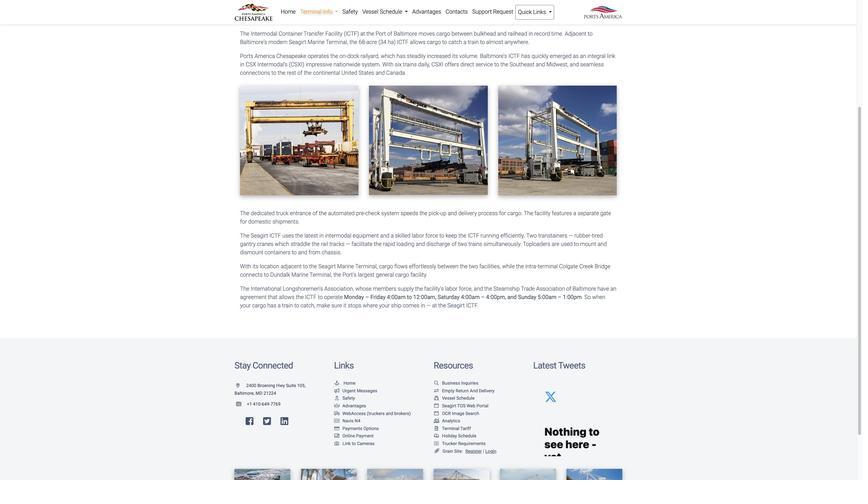 Task type: describe. For each thing, give the bounding box(es) containing it.
support
[[473, 8, 492, 15]]

containers
[[265, 250, 291, 256]]

adjacent
[[281, 264, 302, 270]]

the left automated
[[319, 210, 327, 217]]

with
[[383, 61, 394, 68]]

webaccess
[[343, 411, 366, 416]]

anywhere.
[[505, 39, 530, 46]]

1 safety from the top
[[343, 8, 358, 15]]

seagirt tos web portal
[[442, 404, 489, 409]]

webaccess (truckers and brokers) link
[[334, 411, 411, 416]]

cargo down flows
[[396, 272, 410, 279]]

latest tweets
[[534, 361, 586, 371]]

​the
[[240, 210, 250, 217]]

steadily
[[407, 53, 426, 60]]

facility inside the intermodal container transfer facility (ictf) at the port of baltimore moves cargo between bulkhead and railhead in record time. adjacent to baltimore's modern seagirt marine terminal, the 68-acre (34 ha) ictf allows cargo to catch a train to almost anywhere.
[[326, 31, 343, 37]]

1 vertical spatial marine
[[337, 264, 354, 270]]

baltimore inside the international longshoremen's association, whose members supply the facility's labor force, and the steamship trade association of baltimore have an agreement that allows the ictf to operate
[[573, 286, 597, 293]]

connects
[[240, 272, 263, 279]]

0 horizontal spatial —
[[346, 241, 350, 248]]

baltimore,
[[235, 391, 255, 396]]

in inside the seagirt ictf uses the latest in intermodal equipment and a skilled labor force to keep the ictf running efficiently. two transtainers — rubber-tired gantry cranes which straddle the rail tracks — facilitate the rapid loading and discharge of two trains simultaneously. toploaders are used to mount and dismount containers to and from chassis.
[[320, 233, 324, 239]]

|
[[483, 449, 485, 455]]

flows
[[395, 264, 408, 270]]

1 – from the left
[[366, 294, 369, 301]]

browser image for ocr
[[434, 412, 440, 416]]

search image
[[434, 382, 440, 386]]

2 vertical spatial terminal,
[[310, 272, 332, 279]]

analytics link
[[434, 419, 461, 424]]

gate hours
[[346, 5, 373, 11]]

straddle
[[291, 241, 311, 248]]

and right loading
[[416, 241, 425, 248]]

web
[[467, 404, 476, 409]]

container
[[279, 31, 303, 37]]

2 safety from the top
[[343, 396, 355, 401]]

the right keep
[[459, 233, 467, 239]]

cargo up general
[[379, 264, 393, 270]]

location
[[260, 264, 280, 270]]

keep
[[446, 233, 458, 239]]

105,
[[297, 383, 306, 389]]

terminal for terminal info
[[300, 8, 322, 15]]

seagirt inside the seagirt ictf uses the latest in intermodal equipment and a skilled labor force to keep the ictf running efficiently. two transtainers — rubber-tired gantry cranes which straddle the rail tracks — facilitate the rapid loading and discharge of two trains simultaneously. toploaders are used to mount and dismount containers to and from chassis.
[[251, 233, 268, 239]]

record
[[535, 31, 550, 37]]

used
[[561, 241, 573, 248]]

dedicated
[[251, 210, 275, 217]]

the inside ​the dedicated truck entrance of the automated pre-check system speeds the pick-up and delivery process for cargo. the facility features a separate gate for domestic shipments.
[[524, 210, 534, 217]]

ictf left running
[[468, 233, 480, 239]]

have
[[598, 286, 610, 293]]

seamless
[[581, 61, 604, 68]]

terminal tariff link
[[434, 426, 471, 432]]

contacts link
[[444, 5, 470, 19]]

labor inside the seagirt ictf uses the latest in intermodal equipment and a skilled labor force to keep the ictf running efficiently. two transtainers — rubber-tired gantry cranes which straddle the rail tracks — facilitate the rapid loading and discharge of two trains simultaneously. toploaders are used to mount and dismount containers to and from chassis.
[[412, 233, 425, 239]]

terminal map link
[[386, 0, 430, 15]]

map marker alt image
[[236, 384, 245, 389]]

allows inside the intermodal container transfer facility (ictf) at the port of baltimore moves cargo between bulkhead and railhead in record time. adjacent to baltimore's modern seagirt marine terminal, the 68-acre (34 ha) ictf allows cargo to catch a train to almost anywhere.
[[410, 39, 426, 46]]

quick links link
[[516, 5, 555, 20]]

which inside "ports america chesapeake operates the on-dock railyard, which has steadily increased its volume. baltimore's ictf has quickly emerged as an integral link in csx intermodal's (csxi) impressive nationwide system. with six trains daily, csxi offers direct service to the southeast and midwest, and seamless connections to the rest of the continental united states and canada."
[[381, 53, 396, 60]]

browser image for seagirt
[[434, 404, 440, 409]]

cargo inside . so when your cargo has a train to catch, make sure it stops where your ship comes in — at the seagirt ictf.
[[252, 303, 266, 309]]

and down tired
[[598, 241, 607, 248]]

the left rapid
[[374, 241, 382, 248]]

the up from
[[312, 241, 320, 248]]

when
[[593, 294, 606, 301]]

n4
[[355, 419, 361, 424]]

baltimore's inside the intermodal container transfer facility (ictf) at the port of baltimore moves cargo between bulkhead and railhead in record time. adjacent to baltimore's modern seagirt marine terminal, the 68-acre (34 ha) ictf allows cargo to catch a train to almost anywhere.
[[240, 39, 267, 46]]

1 horizontal spatial links
[[534, 9, 547, 15]]

marine inside the intermodal container transfer facility (ictf) at the port of baltimore moves cargo between bulkhead and railhead in record time. adjacent to baltimore's modern seagirt marine terminal, the 68-acre (34 ha) ictf allows cargo to catch a train to almost anywhere.
[[308, 39, 325, 46]]

the up 4:00pm,
[[485, 286, 493, 293]]

tab list containing facility info
[[237, 0, 623, 19]]

in inside the intermodal container transfer facility (ictf) at the port of baltimore moves cargo between bulkhead and railhead in record time. adjacent to baltimore's modern seagirt marine terminal, the 68-acre (34 ha) ictf allows cargo to catch a train to almost anywhere.
[[529, 31, 533, 37]]

two inside the seagirt ictf uses the latest in intermodal equipment and a skilled labor force to keep the ictf running efficiently. two transtainers — rubber-tired gantry cranes which straddle the rail tracks — facilitate the rapid loading and discharge of two trains simultaneously. toploaders are used to mount and dismount containers to and from chassis.
[[458, 241, 468, 248]]

1 horizontal spatial has
[[397, 53, 406, 60]]

make
[[317, 303, 330, 309]]

1 horizontal spatial advantages link
[[410, 5, 444, 19]]

at inside . so when your cargo has a train to catch, make sure it stops where your ship comes in — at the seagirt ictf.
[[433, 303, 437, 309]]

the for allows
[[240, 286, 250, 293]]

on-
[[340, 53, 348, 60]]

the up '12:00am,'
[[416, 286, 423, 293]]

the up straddle
[[296, 233, 303, 239]]

discharge
[[427, 241, 451, 248]]

facility details link
[[287, 0, 333, 15]]

a inside . so when your cargo has a train to catch, make sure it stops where your ship comes in — at the seagirt ictf.
[[278, 303, 281, 309]]

holiday
[[442, 434, 457, 439]]

1 vertical spatial vessel
[[442, 396, 456, 401]]

bulkhead
[[474, 31, 496, 37]]

and down 'quickly'
[[536, 61, 546, 68]]

trade
[[521, 286, 535, 293]]

the up "acre"
[[367, 31, 375, 37]]

modern
[[269, 39, 288, 46]]

the down longshoremen's
[[296, 294, 304, 301]]

schedule for bells image in the bottom of the page
[[459, 434, 477, 439]]

exchange image
[[434, 389, 440, 394]]

of inside the international longshoremen's association, whose members supply the facility's labor force, and the steamship trade association of baltimore have an agreement that allows the ictf to operate
[[567, 286, 572, 293]]

business inquiries link
[[434, 381, 479, 386]]

monday
[[344, 294, 364, 301]]

0 vertical spatial schedule
[[380, 8, 403, 15]]

1 your from the left
[[240, 303, 251, 309]]

labor inside the international longshoremen's association, whose members supply the facility's labor force, and the steamship trade association of baltimore have an agreement that allows the ictf to operate
[[446, 286, 458, 293]]

the inside . so when your cargo has a train to catch, make sure it stops where your ship comes in — at the seagirt ictf.
[[439, 303, 446, 309]]

midwest,
[[547, 61, 569, 68]]

the down the (csxi)
[[304, 70, 312, 76]]

facility for facility info
[[246, 5, 264, 11]]

association,
[[325, 286, 354, 293]]

1 ictf terminal image from the left
[[240, 86, 359, 196]]

seagirt inside the intermodal container transfer facility (ictf) at the port of baltimore moves cargo between bulkhead and railhead in record time. adjacent to baltimore's modern seagirt marine terminal, the 68-acre (34 ha) ictf allows cargo to catch a train to almost anywhere.
[[289, 39, 307, 46]]

in inside . so when your cargo has a train to catch, make sure it stops where your ship comes in — at the seagirt ictf.
[[421, 303, 426, 309]]

entrance
[[290, 210, 311, 217]]

2 ictf terminal image from the left
[[369, 86, 488, 195]]

payment
[[356, 434, 374, 439]]

link
[[608, 53, 616, 60]]

cargo down moves
[[427, 39, 441, 46]]

between inside the intermodal container transfer facility (ictf) at the port of baltimore moves cargo between bulkhead and railhead in record time. adjacent to baltimore's modern seagirt marine terminal, the 68-acre (34 ha) ictf allows cargo to catch a train to almost anywhere.
[[452, 31, 473, 37]]

seagirt up ocr
[[442, 404, 457, 409]]

general
[[376, 272, 394, 279]]

facility details
[[292, 5, 328, 11]]

advantages inside advantages link
[[413, 8, 442, 15]]

safety link for advantages link to the left
[[334, 396, 355, 401]]

1 vertical spatial home
[[344, 381, 356, 386]]

an inside "ports america chesapeake operates the on-dock railyard, which has steadily increased its volume. baltimore's ictf has quickly emerged as an integral link in csx intermodal's (csxi) impressive nationwide system. with six trains daily, csxi offers direct service to the southeast and midwest, and seamless connections to the rest of the continental united states and canada."
[[581, 53, 587, 60]]

empty
[[442, 389, 455, 394]]

sure
[[332, 303, 342, 309]]

0 vertical spatial vessel
[[363, 8, 379, 15]]

ictf left uses
[[270, 233, 281, 239]]

states
[[359, 70, 375, 76]]

ports america chesapeake operates the on-dock railyard, which has steadily increased its volume. baltimore's ictf has quickly emerged as an integral link in csx intermodal's (csxi) impressive nationwide system. with six trains daily, csxi offers direct service to the southeast and midwest, and seamless connections to the rest of the continental united states and canada.
[[240, 53, 616, 76]]

payments options
[[343, 426, 379, 432]]

+1 410-649-7769 link
[[235, 402, 281, 407]]

cargo up the catch at the right top of the page
[[437, 31, 451, 37]]

sunday
[[519, 294, 537, 301]]

empty return and delivery link
[[434, 389, 495, 394]]

baltimore inside the intermodal container transfer facility (ictf) at the port of baltimore moves cargo between bulkhead and railhead in record time. adjacent to baltimore's modern seagirt marine terminal, the 68-acre (34 ha) ictf allows cargo to catch a train to almost anywhere.
[[394, 31, 418, 37]]

ocr
[[442, 411, 451, 416]]

camera image
[[334, 442, 340, 447]]

trucker requirements link
[[434, 441, 486, 447]]

the left on- at the left top of page
[[331, 53, 338, 60]]

volume.
[[460, 53, 479, 60]]

wheat image
[[434, 449, 440, 454]]

webaccess (truckers and brokers)
[[343, 411, 411, 416]]

tab panel containing the intermodal container transfer facility (ictf) at the port of baltimore moves cargo between bulkhead and railhead in record time. adjacent to baltimore's modern seagirt marine terminal, the 68-acre (34 ha) ictf allows cargo to catch a train to almost anywhere.
[[235, 30, 623, 310]]

info for facility info
[[265, 5, 275, 11]]

comes
[[403, 303, 420, 309]]

terminal for terminal tariff
[[442, 426, 460, 432]]

container storage image
[[334, 419, 340, 424]]

truck container image
[[334, 412, 340, 416]]

.
[[582, 294, 584, 301]]

united
[[342, 70, 358, 76]]

shipments.
[[273, 219, 300, 225]]

ocr image search link
[[434, 411, 480, 416]]

while
[[503, 264, 515, 270]]

the left intra- on the right bottom of page
[[517, 264, 524, 270]]

gate
[[346, 5, 357, 11]]

a inside the intermodal container transfer facility (ictf) at the port of baltimore moves cargo between bulkhead and railhead in record time. adjacent to baltimore's modern seagirt marine terminal, the 68-acre (34 ha) ictf allows cargo to catch a train to almost anywhere.
[[464, 39, 467, 46]]

steamship
[[494, 286, 520, 293]]

in inside "ports america chesapeake operates the on-dock railyard, which has steadily increased its volume. baltimore's ictf has quickly emerged as an integral link in csx intermodal's (csxi) impressive nationwide system. with six trains daily, csxi offers direct service to the southeast and midwest, and seamless connections to the rest of the continental united states and canada."
[[240, 61, 245, 68]]

agreement
[[240, 294, 267, 301]]

the intermodal container transfer facility (ictf) at the port of baltimore moves cargo between bulkhead and railhead in record time. adjacent to baltimore's modern seagirt marine terminal, the 68-acre (34 ha) ictf allows cargo to catch a train to almost anywhere.
[[240, 31, 593, 46]]

uses
[[283, 233, 294, 239]]

tweets
[[559, 361, 586, 371]]

1 horizontal spatial for
[[500, 210, 507, 217]]

are
[[552, 241, 560, 248]]

acre
[[367, 39, 377, 46]]

quickly
[[532, 53, 549, 60]]

the for baltimore's
[[240, 31, 250, 37]]

of inside "ports america chesapeake operates the on-dock railyard, which has steadily increased its volume. baltimore's ictf has quickly emerged as an integral link in csx intermodal's (csxi) impressive nationwide system. with six trains daily, csxi offers direct service to the southeast and midwest, and seamless connections to the rest of the continental united states and canada."
[[298, 70, 303, 76]]

payments options link
[[334, 426, 379, 432]]

where
[[363, 303, 378, 309]]

contacts
[[446, 8, 468, 15]]

analytics image
[[434, 419, 440, 424]]

return
[[456, 389, 469, 394]]

check
[[366, 210, 380, 217]]

of inside the intermodal container transfer facility (ictf) at the port of baltimore moves cargo between bulkhead and railhead in record time. adjacent to baltimore's modern seagirt marine terminal, the 68-acre (34 ha) ictf allows cargo to catch a train to almost anywhere.
[[388, 31, 393, 37]]

anchor image
[[334, 382, 340, 386]]

a inside ​the dedicated truck entrance of the automated pre-check system speeds the pick-up and delivery process for cargo. the facility features a separate gate for domestic shipments.
[[574, 210, 577, 217]]

schedule for 'ship' icon
[[457, 396, 475, 401]]

trucker
[[442, 441, 457, 447]]

trucker requirements
[[442, 441, 486, 447]]

an inside the international longshoremen's association, whose members supply the facility's labor force, and the steamship trade association of baltimore have an agreement that allows the ictf to operate
[[611, 286, 617, 293]]

skilled
[[395, 233, 411, 239]]

3 – from the left
[[558, 294, 562, 301]]

+1 410-649-7769
[[247, 402, 281, 407]]

gantry
[[240, 241, 256, 248]]

the international longshoremen's association, whose members supply the facility's labor force, and the steamship trade association of baltimore have an agreement that allows the ictf to operate
[[240, 286, 617, 301]]

(ictf)
[[344, 31, 359, 37]]

facility for facility details
[[292, 5, 310, 11]]

linkedin image
[[281, 417, 289, 426]]



Task type: vqa. For each thing, say whether or not it's contained in the screenshot.
equipment
yes



Task type: locate. For each thing, give the bounding box(es) containing it.
navis n4
[[343, 419, 361, 424]]

advantages link up moves
[[410, 5, 444, 19]]

ictf inside "ports america chesapeake operates the on-dock railyard, which has steadily increased its volume. baltimore's ictf has quickly emerged as an integral link in csx intermodal's (csxi) impressive nationwide system. with six trains daily, csxi offers direct service to the southeast and midwest, and seamless connections to the rest of the continental united states and canada."
[[509, 53, 520, 60]]

supply
[[398, 286, 414, 293]]

0 horizontal spatial ictf terminal image
[[240, 86, 359, 196]]

ictf up "southeast"
[[509, 53, 520, 60]]

marine down adjacent
[[292, 272, 309, 279]]

1 horizontal spatial –
[[482, 294, 485, 301]]

almost
[[487, 39, 504, 46]]

browser image down 'ship' icon
[[434, 404, 440, 409]]

rest
[[287, 70, 296, 76]]

advantages up webaccess
[[343, 404, 366, 409]]

2 – from the left
[[482, 294, 485, 301]]

0 horizontal spatial at
[[361, 31, 365, 37]]

latest
[[534, 361, 557, 371]]

2 4:00am from the left
[[461, 294, 480, 301]]

vessel
[[363, 8, 379, 15], [442, 396, 456, 401]]

0 horizontal spatial trains
[[403, 61, 417, 68]]

hours
[[358, 5, 373, 11]]

0 horizontal spatial terminal
[[300, 8, 322, 15]]

train inside the intermodal container transfer facility (ictf) at the port of baltimore moves cargo between bulkhead and railhead in record time. adjacent to baltimore's modern seagirt marine terminal, the 68-acre (34 ha) ictf allows cargo to catch a train to almost anywhere.
[[468, 39, 479, 46]]

a inside the seagirt ictf uses the latest in intermodal equipment and a skilled labor force to keep the ictf running efficiently. two transtainers — rubber-tired gantry cranes which straddle the rail tracks — facilitate the rapid loading and discharge of two trains simultaneously. toploaders are used to mount and dismount containers to and from chassis.
[[391, 233, 394, 239]]

rapid
[[383, 241, 396, 248]]

0 horizontal spatial home
[[281, 8, 296, 15]]

link
[[343, 441, 351, 447]]

links right quick
[[534, 9, 547, 15]]

1 vertical spatial safety
[[343, 396, 355, 401]]

and down with
[[376, 70, 385, 76]]

train down the "bulkhead"
[[468, 39, 479, 46]]

0 vertical spatial vessel schedule
[[363, 8, 404, 15]]

its inside "ports america chesapeake operates the on-dock railyard, which has steadily increased its volume. baltimore's ictf has quickly emerged as an integral link in csx intermodal's (csxi) impressive nationwide system. with six trains daily, csxi offers direct service to the southeast and midwest, and seamless connections to the rest of the continental united states and canada."
[[453, 53, 458, 60]]

home link for urgent messages link
[[334, 381, 356, 386]]

trains inside "ports america chesapeake operates the on-dock railyard, which has steadily increased its volume. baltimore's ictf has quickly emerged as an integral link in csx intermodal's (csxi) impressive nationwide system. with six trains daily, csxi offers direct service to the southeast and midwest, and seamless connections to the rest of the continental united states and canada."
[[403, 61, 417, 68]]

1 horizontal spatial vessel
[[442, 396, 456, 401]]

the up force,
[[460, 264, 468, 270]]

credit card front image
[[334, 435, 340, 439]]

operates
[[308, 53, 329, 60]]

baltimore's
[[240, 39, 267, 46], [480, 53, 508, 60]]

1 vertical spatial —
[[346, 241, 350, 248]]

your down agreement
[[240, 303, 251, 309]]

home up urgent
[[344, 381, 356, 386]]

has up six
[[397, 53, 406, 60]]

1 horizontal spatial train
[[468, 39, 479, 46]]

0 horizontal spatial links
[[334, 361, 354, 371]]

1 horizontal spatial —
[[427, 303, 431, 309]]

0 horizontal spatial your
[[240, 303, 251, 309]]

marine up the port's
[[337, 264, 354, 270]]

info square image
[[256, 0, 265, 3]]

terminal map
[[391, 5, 425, 11]]

1 vertical spatial terminal,
[[356, 264, 378, 270]]

schedule up "port"
[[380, 8, 403, 15]]

monday – friday 4:00am to 12:00am, saturday 4:00am – 4:00pm, and sunday 5:00am – 1:00pm
[[344, 294, 582, 301]]

0 horizontal spatial baltimore's
[[240, 39, 267, 46]]

separate
[[578, 210, 600, 217]]

home link for terminal info link
[[279, 5, 298, 19]]

0 horizontal spatial allows
[[279, 294, 295, 301]]

1 vertical spatial home link
[[334, 381, 356, 386]]

options
[[364, 426, 379, 432]]

seagirt inside . so when your cargo has a train to catch, make sure it stops where your ship comes in — at the seagirt ictf.
[[448, 303, 465, 309]]

and right up
[[448, 210, 457, 217]]

support request link
[[470, 5, 516, 19]]

ictf right ha)
[[397, 39, 409, 46]]

1 horizontal spatial two
[[469, 264, 479, 270]]

terminal for terminal map
[[391, 5, 413, 11]]

train inside . so when your cargo has a train to catch, make sure it stops where your ship comes in — at the seagirt ictf.
[[282, 303, 293, 309]]

1 horizontal spatial info
[[323, 8, 333, 15]]

0 vertical spatial baltimore's
[[240, 39, 267, 46]]

2 horizontal spatial ictf terminal image
[[499, 86, 617, 195]]

terminal inside tab list
[[391, 5, 413, 11]]

1 browser image from the top
[[434, 404, 440, 409]]

2 vertical spatial marine
[[292, 272, 309, 279]]

two
[[527, 233, 537, 239]]

home inside home link
[[281, 8, 296, 15]]

2 horizontal spatial –
[[558, 294, 562, 301]]

facebook square image
[[246, 417, 254, 426]]

browser image up analytics icon
[[434, 412, 440, 416]]

1 vertical spatial safety link
[[334, 396, 355, 401]]

0 horizontal spatial an
[[581, 53, 587, 60]]

ship image
[[434, 397, 440, 401]]

​the dedicated truck entrance of the automated pre-check system speeds the pick-up and delivery process for cargo. the facility features a separate gate for domestic shipments.
[[240, 210, 612, 225]]

association
[[537, 286, 565, 293]]

force,
[[459, 286, 473, 293]]

and inside ​the dedicated truck entrance of the automated pre-check system speeds the pick-up and delivery process for cargo. the facility features a separate gate for domestic shipments.
[[448, 210, 457, 217]]

domestic
[[249, 219, 271, 225]]

the for —
[[240, 233, 250, 239]]

vessel right gate
[[363, 8, 379, 15]]

requirements
[[459, 441, 486, 447]]

1 vertical spatial trains
[[469, 241, 483, 248]]

seagirt
[[289, 39, 307, 46], [251, 233, 268, 239], [319, 264, 336, 270], [448, 303, 465, 309], [442, 404, 457, 409]]

baltimore's down intermodal
[[240, 39, 267, 46]]

4:00am
[[387, 294, 406, 301], [461, 294, 480, 301]]

baltimore's inside "ports america chesapeake operates the on-dock railyard, which has steadily increased its volume. baltimore's ictf has quickly emerged as an integral link in csx intermodal's (csxi) impressive nationwide system. with six trains daily, csxi offers direct service to the southeast and midwest, and seamless connections to the rest of the continental united states and canada."
[[480, 53, 508, 60]]

–
[[366, 294, 369, 301], [482, 294, 485, 301], [558, 294, 562, 301]]

1 vertical spatial vessel schedule link
[[434, 396, 475, 401]]

browser image
[[434, 404, 440, 409], [434, 412, 440, 416]]

credit card image
[[334, 427, 340, 431]]

0 horizontal spatial advantages link
[[334, 404, 366, 409]]

0 horizontal spatial vessel schedule
[[363, 8, 404, 15]]

in down '12:00am,'
[[421, 303, 426, 309]]

terminal,
[[326, 39, 349, 46], [356, 264, 378, 270], [310, 272, 332, 279]]

facility inside facility info link
[[246, 5, 264, 11]]

4:00pm,
[[487, 294, 506, 301]]

0 vertical spatial two
[[458, 241, 468, 248]]

for left cargo.
[[500, 210, 507, 217]]

of inside ​the dedicated truck entrance of the automated pre-check system speeds the pick-up and delivery process for cargo. the facility features a separate gate for domestic shipments.
[[313, 210, 318, 217]]

an right as
[[581, 53, 587, 60]]

force
[[426, 233, 438, 239]]

1 vertical spatial at
[[433, 303, 437, 309]]

at up 68-
[[361, 31, 365, 37]]

nationwide
[[334, 61, 361, 68]]

12:00am,
[[414, 294, 437, 301]]

– left 4:00pm,
[[482, 294, 485, 301]]

two inside ​with its location adjacent to the seagirt marine terminal, cargo flows effortlessly between the two facilities, while the intra-terminal colgate creek bridge connects to dundalk marine terminal, the port's largest general cargo facility.
[[469, 264, 479, 270]]

baltimore's up service
[[480, 53, 508, 60]]

2 vertical spatial schedule
[[459, 434, 477, 439]]

0 vertical spatial which
[[381, 53, 396, 60]]

a right features
[[574, 210, 577, 217]]

allows inside the international longshoremen's association, whose members supply the facility's labor force, and the steamship trade association of baltimore have an agreement that allows the ictf to operate
[[279, 294, 295, 301]]

1 horizontal spatial vessel schedule link
[[434, 396, 475, 401]]

0 vertical spatial terminal,
[[326, 39, 349, 46]]

1 vertical spatial its
[[253, 264, 259, 270]]

0 vertical spatial vessel schedule link
[[360, 5, 410, 19]]

in up rail
[[320, 233, 324, 239]]

business inquiries
[[442, 381, 479, 386]]

the inside the seagirt ictf uses the latest in intermodal equipment and a skilled labor force to keep the ictf running efficiently. two transtainers — rubber-tired gantry cranes which straddle the rail tracks — facilitate the rapid loading and discharge of two trains simultaneously. toploaders are used to mount and dismount containers to and from chassis.
[[240, 233, 250, 239]]

1 vertical spatial an
[[611, 286, 617, 293]]

2 horizontal spatial facility
[[326, 31, 343, 37]]

support request
[[473, 8, 514, 15]]

its up connects
[[253, 264, 259, 270]]

twitter square image
[[263, 417, 271, 426]]

0 vertical spatial safety
[[343, 8, 358, 15]]

0 horizontal spatial vessel schedule link
[[360, 5, 410, 19]]

home
[[281, 8, 296, 15], [344, 381, 356, 386]]

browser image inside ocr image search link
[[434, 412, 440, 416]]

1 vertical spatial baltimore
[[573, 286, 597, 293]]

1 vertical spatial advantages
[[343, 404, 366, 409]]

2400 broening hwy suite 105, baltimore, md 21224 link
[[235, 383, 306, 396]]

facility
[[535, 210, 551, 217]]

messages
[[357, 389, 378, 394]]

3 ictf terminal image from the left
[[499, 86, 617, 195]]

2 horizontal spatial has
[[522, 53, 531, 60]]

trains inside the seagirt ictf uses the latest in intermodal equipment and a skilled labor force to keep the ictf running efficiently. two transtainers — rubber-tired gantry cranes which straddle the rail tracks — facilitate the rapid loading and discharge of two trains simultaneously. toploaders are used to mount and dismount containers to and from chassis.
[[469, 241, 483, 248]]

a down international
[[278, 303, 281, 309]]

advantages link
[[410, 5, 444, 19], [334, 404, 366, 409]]

0 vertical spatial labor
[[412, 233, 425, 239]]

the left intermodal
[[240, 31, 250, 37]]

advantages link up webaccess
[[334, 404, 366, 409]]

0 horizontal spatial which
[[275, 241, 290, 248]]

seagirt down chassis.
[[319, 264, 336, 270]]

has inside . so when your cargo has a train to catch, make sure it stops where your ship comes in — at the seagirt ictf.
[[268, 303, 277, 309]]

0 horizontal spatial for
[[240, 219, 247, 225]]

to inside the international longshoremen's association, whose members supply the facility's labor force, and the steamship trade association of baltimore have an agreement that allows the ictf to operate
[[318, 294, 323, 301]]

– up where
[[366, 294, 369, 301]]

empty return and delivery
[[442, 389, 495, 394]]

urgent
[[343, 389, 356, 394]]

0 vertical spatial its
[[453, 53, 458, 60]]

of up "1:00pm"
[[567, 286, 572, 293]]

0 vertical spatial an
[[581, 53, 587, 60]]

creek
[[580, 264, 594, 270]]

4:00am up the ictf.
[[461, 294, 480, 301]]

baltimore
[[394, 31, 418, 37], [573, 286, 597, 293]]

1 vertical spatial schedule
[[457, 396, 475, 401]]

bullhorn image
[[334, 389, 340, 394]]

an right have
[[611, 286, 617, 293]]

0 horizontal spatial train
[[282, 303, 293, 309]]

the down (ictf)
[[350, 39, 358, 46]]

home link up urgent
[[334, 381, 356, 386]]

md
[[256, 391, 263, 396]]

and inside the international longshoremen's association, whose members supply the facility's labor force, and the steamship trade association of baltimore have an agreement that allows the ictf to operate
[[474, 286, 484, 293]]

terminal, inside the intermodal container transfer facility (ictf) at the port of baltimore moves cargo between bulkhead and railhead in record time. adjacent to baltimore's modern seagirt marine terminal, the 68-acre (34 ha) ictf allows cargo to catch a train to almost anywhere.
[[326, 39, 349, 46]]

the left rest
[[278, 70, 286, 76]]

1 horizontal spatial labor
[[446, 286, 458, 293]]

tracks
[[330, 241, 345, 248]]

the left the port's
[[334, 272, 342, 279]]

0 vertical spatial —
[[569, 233, 574, 239]]

between inside ​with its location adjacent to the seagirt marine terminal, cargo flows effortlessly between the two facilities, while the intra-terminal colgate creek bridge connects to dundalk marine terminal, the port's largest general cargo facility.
[[438, 264, 459, 270]]

payments
[[343, 426, 363, 432]]

1 vertical spatial two
[[469, 264, 479, 270]]

which up containers
[[275, 241, 290, 248]]

1 horizontal spatial facility
[[292, 5, 310, 11]]

phone office image
[[236, 403, 247, 407]]

— up used
[[569, 233, 574, 239]]

baltimore up '.'
[[573, 286, 597, 293]]

ictf terminal image
[[240, 86, 359, 196], [369, 86, 488, 195], [499, 86, 617, 195]]

of down keep
[[452, 241, 457, 248]]

the left "southeast"
[[501, 61, 509, 68]]

0 vertical spatial marine
[[308, 39, 325, 46]]

1 vertical spatial which
[[275, 241, 290, 248]]

and inside the intermodal container transfer facility (ictf) at the port of baltimore moves cargo between bulkhead and railhead in record time. adjacent to baltimore's modern seagirt marine terminal, the 68-acre (34 ha) ictf allows cargo to catch a train to almost anywhere.
[[498, 31, 507, 37]]

0 vertical spatial allows
[[410, 39, 426, 46]]

which inside the seagirt ictf uses the latest in intermodal equipment and a skilled labor force to keep the ictf running efficiently. two transtainers — rubber-tired gantry cranes which straddle the rail tracks — facilitate the rapid loading and discharge of two trains simultaneously. toploaders are used to mount and dismount containers to and from chassis.
[[275, 241, 290, 248]]

chassis.
[[322, 250, 342, 256]]

1 horizontal spatial home link
[[334, 381, 356, 386]]

its inside ​with its location adjacent to the seagirt marine terminal, cargo flows effortlessly between the two facilities, while the intra-terminal colgate creek bridge connects to dundalk marine terminal, the port's largest general cargo facility.
[[253, 264, 259, 270]]

0 vertical spatial safety link
[[341, 5, 360, 19]]

1 vertical spatial for
[[240, 219, 247, 225]]

0 vertical spatial trains
[[403, 61, 417, 68]]

safety down urgent
[[343, 396, 355, 401]]

hand receiving image
[[334, 404, 340, 409]]

and down "steamship"
[[508, 294, 517, 301]]

1 vertical spatial links
[[334, 361, 354, 371]]

ha)
[[388, 39, 396, 46]]

terminal, up on- at the left top of page
[[326, 39, 349, 46]]

0 horizontal spatial info
[[265, 5, 275, 11]]

time.
[[552, 31, 564, 37]]

2 browser image from the top
[[434, 412, 440, 416]]

navis
[[343, 419, 354, 424]]

and up rapid
[[381, 233, 390, 239]]

safety link for the top vessel schedule link
[[341, 5, 360, 19]]

broening
[[258, 383, 275, 389]]

4:00am up ship
[[387, 294, 406, 301]]

ocr image search
[[442, 411, 480, 416]]

safety link up (ictf)
[[341, 5, 360, 19]]

0 horizontal spatial labor
[[412, 233, 425, 239]]

1 horizontal spatial baltimore
[[573, 286, 597, 293]]

5:00am
[[538, 294, 557, 301]]

and right force,
[[474, 286, 484, 293]]

1 vertical spatial train
[[282, 303, 293, 309]]

7769
[[271, 402, 281, 407]]

facility
[[246, 5, 264, 11], [292, 5, 310, 11], [326, 31, 343, 37]]

1 vertical spatial labor
[[446, 286, 458, 293]]

login
[[486, 449, 497, 454]]

facility inside facility details link
[[292, 5, 310, 11]]

six
[[395, 61, 402, 68]]

info for terminal info
[[323, 8, 333, 15]]

0 vertical spatial train
[[468, 39, 479, 46]]

(csxi)
[[289, 61, 305, 68]]

1 horizontal spatial which
[[381, 53, 396, 60]]

site:
[[455, 449, 463, 454]]

1 4:00am from the left
[[387, 294, 406, 301]]

international
[[251, 286, 282, 293]]

quick links
[[519, 9, 548, 15]]

seagirt inside ​with its location adjacent to the seagirt marine terminal, cargo flows effortlessly between the two facilities, while the intra-terminal colgate creek bridge connects to dundalk marine terminal, the port's largest general cargo facility.
[[319, 264, 336, 270]]

schedule up seagirt tos web portal
[[457, 396, 475, 401]]

bells image
[[434, 435, 440, 439]]

vessel down 'empty' at right bottom
[[442, 396, 456, 401]]

2 vertical spatial —
[[427, 303, 431, 309]]

and down straddle
[[298, 250, 307, 256]]

browser image inside seagirt tos web portal 'link'
[[434, 404, 440, 409]]

2 horizontal spatial terminal
[[442, 426, 460, 432]]

list alt image
[[434, 442, 440, 447]]

rubber-
[[575, 233, 592, 239]]

vessel schedule link down 'empty' at right bottom
[[434, 396, 475, 401]]

online payment
[[343, 434, 374, 439]]

safety link down urgent
[[334, 396, 355, 401]]

railhead
[[508, 31, 528, 37]]

​with its location adjacent to the seagirt marine terminal, cargo flows effortlessly between the two facilities, while the intra-terminal colgate creek bridge connects to dundalk marine terminal, the port's largest general cargo facility.
[[240, 264, 611, 279]]

2 your from the left
[[379, 303, 390, 309]]

a
[[464, 39, 467, 46], [574, 210, 577, 217], [391, 233, 394, 239], [278, 303, 281, 309]]

links
[[534, 9, 547, 15], [334, 361, 354, 371]]

of right entrance
[[313, 210, 318, 217]]

the inside the intermodal container transfer facility (ictf) at the port of baltimore moves cargo between bulkhead and railhead in record time. adjacent to baltimore's modern seagirt marine terminal, the 68-acre (34 ha) ictf allows cargo to catch a train to almost anywhere.
[[240, 31, 250, 37]]

1 horizontal spatial home
[[344, 381, 356, 386]]

1 vertical spatial between
[[438, 264, 459, 270]]

of up ha)
[[388, 31, 393, 37]]

and down as
[[570, 61, 579, 68]]

seagirt up cranes
[[251, 233, 268, 239]]

— inside . so when your cargo has a train to catch, make sure it stops where your ship comes in — at the seagirt ictf.
[[427, 303, 431, 309]]

terminal, up longshoremen's
[[310, 272, 332, 279]]

transtainers
[[539, 233, 568, 239]]

ictf inside the intermodal container transfer facility (ictf) at the port of baltimore moves cargo between bulkhead and railhead in record time. adjacent to baltimore's modern seagirt marine terminal, the 68-acre (34 ha) ictf allows cargo to catch a train to almost anywhere.
[[397, 39, 409, 46]]

(truckers
[[367, 411, 385, 416]]

of inside the seagirt ictf uses the latest in intermodal equipment and a skilled labor force to keep the ictf running efficiently. two transtainers — rubber-tired gantry cranes which straddle the rail tracks — facilitate the rapid loading and discharge of two trains simultaneously. toploaders are used to mount and dismount containers to and from chassis.
[[452, 241, 457, 248]]

1 horizontal spatial vessel schedule
[[442, 396, 475, 401]]

largest
[[358, 272, 375, 279]]

tab list
[[237, 0, 623, 19]]

connected
[[253, 361, 293, 371]]

between up the catch at the right top of the page
[[452, 31, 473, 37]]

members
[[373, 286, 397, 293]]

facility left details
[[292, 5, 310, 11]]

0 vertical spatial advantages link
[[410, 5, 444, 19]]

0 vertical spatial links
[[534, 9, 547, 15]]

train left the "catch,"
[[282, 303, 293, 309]]

at inside the intermodal container transfer facility (ictf) at the port of baltimore moves cargo between bulkhead and railhead in record time. adjacent to baltimore's modern seagirt marine terminal, the 68-acre (34 ha) ictf allows cargo to catch a train to almost anywhere.
[[361, 31, 365, 37]]

0 vertical spatial between
[[452, 31, 473, 37]]

marine
[[308, 39, 325, 46], [337, 264, 354, 270], [292, 272, 309, 279]]

file invoice image
[[434, 427, 440, 431]]

— down '12:00am,'
[[427, 303, 431, 309]]

2400 broening hwy suite 105, baltimore, md 21224
[[235, 383, 306, 396]]

for down ​the
[[240, 219, 247, 225]]

advantages up moves
[[413, 8, 442, 15]]

2 horizontal spatial —
[[569, 233, 574, 239]]

1 vertical spatial advantages link
[[334, 404, 366, 409]]

two left the 'facilities,'
[[469, 264, 479, 270]]

system
[[382, 210, 400, 217]]

info inside tab list
[[265, 5, 275, 11]]

facility's
[[425, 286, 444, 293]]

0 horizontal spatial vessel
[[363, 8, 379, 15]]

– down association
[[558, 294, 562, 301]]

terminal, up the largest
[[356, 264, 378, 270]]

0 vertical spatial home link
[[279, 5, 298, 19]]

longshoremen's
[[283, 286, 323, 293]]

0 vertical spatial baltimore
[[394, 31, 418, 37]]

holiday schedule link
[[434, 434, 477, 439]]

1 horizontal spatial your
[[379, 303, 390, 309]]

the down from
[[310, 264, 317, 270]]

its up offers
[[453, 53, 458, 60]]

0 vertical spatial at
[[361, 31, 365, 37]]

seagirt down monday – friday 4:00am to 12:00am, saturday 4:00am – 4:00pm, and sunday 5:00am – 1:00pm
[[448, 303, 465, 309]]

vessel schedule link up "port"
[[360, 5, 410, 19]]

transfer
[[304, 31, 324, 37]]

0 horizontal spatial facility
[[246, 5, 264, 11]]

marine down transfer
[[308, 39, 325, 46]]

trains down running
[[469, 241, 483, 248]]

and
[[470, 389, 478, 394]]

0 horizontal spatial its
[[253, 264, 259, 270]]

to inside . so when your cargo has a train to catch, make sure it stops where your ship comes in — at the seagirt ictf.
[[295, 303, 299, 309]]

seagirt down container
[[289, 39, 307, 46]]

1 horizontal spatial advantages
[[413, 8, 442, 15]]

the up the gantry
[[240, 233, 250, 239]]

tab panel
[[235, 30, 623, 310]]

your down friday
[[379, 303, 390, 309]]

the right cargo.
[[524, 210, 534, 217]]

dundalk
[[270, 272, 290, 279]]

tired
[[592, 233, 603, 239]]

has down that
[[268, 303, 277, 309]]

and left brokers)
[[386, 411, 394, 416]]

1 horizontal spatial an
[[611, 286, 617, 293]]

0 vertical spatial home
[[281, 8, 296, 15]]

​with
[[240, 264, 251, 270]]

the left pick-
[[420, 210, 428, 217]]

0 horizontal spatial advantages
[[343, 404, 366, 409]]

labor
[[412, 233, 425, 239], [446, 286, 458, 293]]

the inside the international longshoremen's association, whose members supply the facility's labor force, and the steamship trade association of baltimore have an agreement that allows the ictf to operate
[[240, 286, 250, 293]]

between down the discharge
[[438, 264, 459, 270]]

gate hours link
[[340, 0, 379, 15]]

schedule down 'tariff'
[[459, 434, 477, 439]]

0 horizontal spatial –
[[366, 294, 369, 301]]

ictf inside the international longshoremen's association, whose members supply the facility's labor force, and the steamship trade association of baltimore have an agreement that allows the ictf to operate
[[305, 294, 317, 301]]

safety
[[343, 8, 358, 15], [343, 396, 355, 401]]

home up container
[[281, 8, 296, 15]]

safety left hours
[[343, 8, 358, 15]]

user hard hat image
[[334, 397, 340, 401]]

1 vertical spatial allows
[[279, 294, 295, 301]]

facility left (ictf)
[[326, 31, 343, 37]]

from
[[309, 250, 321, 256]]



